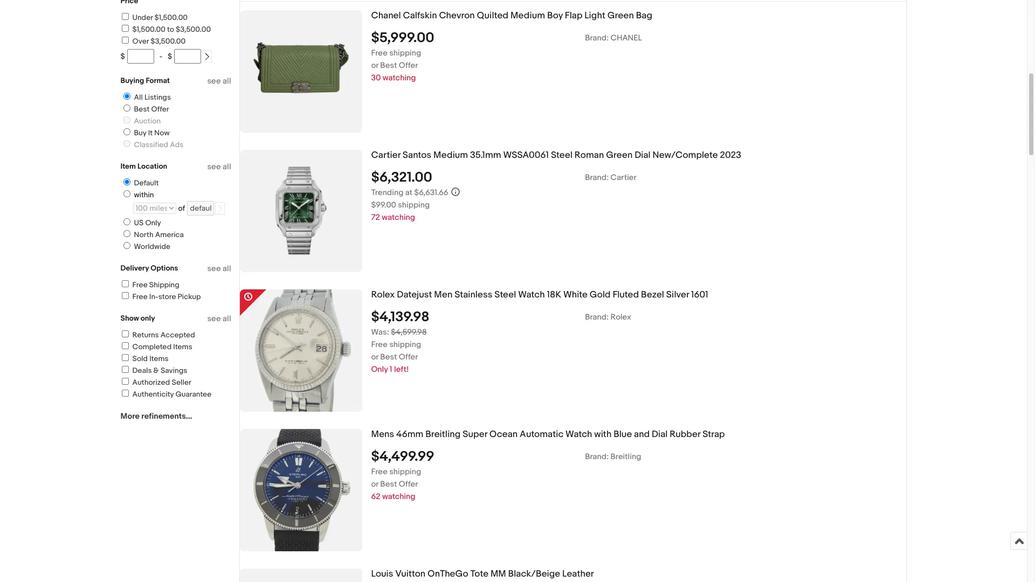 Task type: vqa. For each thing, say whether or not it's contained in the screenshot.
topmost or
yes



Task type: locate. For each thing, give the bounding box(es) containing it.
see all button for default
[[207, 162, 231, 172]]

breitling inside the 'brand: breitling free shipping or best offer 62 watching'
[[611, 452, 641, 462]]

0 vertical spatial dial
[[635, 150, 651, 161]]

0 vertical spatial medium
[[511, 10, 545, 21]]

chanel
[[611, 33, 642, 43]]

0 vertical spatial watch
[[518, 289, 545, 300]]

watching right 30
[[383, 73, 416, 83]]

1 horizontal spatial items
[[173, 342, 192, 352]]

or inside brand: chanel free shipping or best offer 30 watching
[[371, 60, 379, 70]]

best offer
[[134, 105, 169, 114]]

1 vertical spatial medium
[[434, 150, 468, 161]]

4 brand: from the top
[[585, 452, 609, 462]]

brand: down light
[[585, 33, 609, 43]]

1 see all from the top
[[207, 76, 231, 86]]

3 see from the top
[[207, 264, 221, 274]]

$3,500.00 down to
[[151, 37, 186, 46]]

see all button
[[207, 76, 231, 86], [207, 162, 231, 172], [207, 264, 231, 274], [207, 314, 231, 324]]

or for $4,499.99
[[371, 479, 379, 489]]

2 $ from the left
[[168, 52, 172, 61]]

1 $ from the left
[[121, 52, 125, 61]]

items up deals & savings
[[150, 354, 169, 363]]

cartier
[[371, 150, 401, 161], [611, 172, 637, 183]]

0 horizontal spatial dial
[[635, 150, 651, 161]]

store
[[158, 292, 176, 301]]

1 brand: from the top
[[585, 33, 609, 43]]

shipping inside $99.00 shipping 72 watching
[[398, 200, 430, 210]]

it
[[148, 128, 153, 138]]

3 brand: from the top
[[585, 312, 609, 322]]

best up 30
[[380, 60, 397, 70]]

offer inside the 'brand: breitling free shipping or best offer 62 watching'
[[399, 479, 418, 489]]

Free Shipping checkbox
[[122, 280, 129, 287]]

2 see all from the top
[[207, 162, 231, 172]]

items down accepted
[[173, 342, 192, 352]]

brand: for breitling
[[585, 452, 609, 462]]

$1,500.00 up over $3,500.00 "link"
[[132, 25, 166, 34]]

louis vuitton onthego tote mm black/beige leather link
[[371, 569, 906, 580]]

free left the in-
[[132, 292, 148, 301]]

location
[[138, 162, 167, 171]]

default link
[[119, 179, 161, 188]]

mens
[[371, 429, 394, 440]]

1 see from the top
[[207, 76, 221, 86]]

free inside 'brand: rolex was: $4,599.98 free shipping or best offer only 1 left!'
[[371, 339, 388, 350]]

authorized seller link
[[120, 378, 191, 387]]

classified
[[134, 140, 168, 149]]

4 see all button from the top
[[207, 314, 231, 324]]

ocean
[[490, 429, 518, 440]]

3 see all button from the top
[[207, 264, 231, 274]]

watching down $99.00
[[382, 212, 415, 222]]

best up '62'
[[380, 479, 397, 489]]

1 vertical spatial cartier
[[611, 172, 637, 183]]

buy it now link
[[119, 128, 172, 138]]

over $3,500.00 link
[[120, 37, 186, 46]]

flap
[[565, 10, 583, 21]]

gold
[[590, 289, 611, 300]]

watching inside $99.00 shipping 72 watching
[[382, 212, 415, 222]]

watching right '62'
[[382, 492, 416, 502]]

$ for maximum value text box
[[168, 52, 172, 61]]

2 vertical spatial or
[[371, 479, 379, 489]]

0 vertical spatial breitling
[[426, 429, 461, 440]]

shipping down $4,499.99
[[390, 467, 421, 477]]

rolex up $4,139.98
[[371, 289, 395, 300]]

steel left roman
[[551, 150, 573, 161]]

green up 'brand: cartier'
[[606, 150, 633, 161]]

buy it now
[[134, 128, 170, 138]]

free
[[371, 48, 388, 58], [132, 280, 148, 290], [132, 292, 148, 301], [371, 339, 388, 350], [371, 467, 388, 477]]

4 see from the top
[[207, 314, 221, 324]]

returns accepted link
[[120, 331, 195, 340]]

see all button for free shipping
[[207, 264, 231, 274]]

watching inside the 'brand: breitling free shipping or best offer 62 watching'
[[382, 492, 416, 502]]

medium right santos
[[434, 150, 468, 161]]

offer up the left!
[[399, 352, 418, 362]]

brand: inside the 'brand: breitling free shipping or best offer 62 watching'
[[585, 452, 609, 462]]

auction
[[134, 116, 161, 126]]

$ down over $3,500.00 'checkbox'
[[121, 52, 125, 61]]

2 brand: from the top
[[585, 172, 609, 183]]

or for $5,999.00
[[371, 60, 379, 70]]

all for all listings
[[223, 76, 231, 86]]

deals & savings link
[[120, 366, 187, 375]]

brand: down gold
[[585, 312, 609, 322]]

brand:
[[585, 33, 609, 43], [585, 172, 609, 183], [585, 312, 609, 322], [585, 452, 609, 462]]

sold items link
[[120, 354, 169, 363]]

free up 30
[[371, 48, 388, 58]]

2 see all button from the top
[[207, 162, 231, 172]]

$1,500.00 to $3,500.00 link
[[120, 25, 211, 34]]

see all
[[207, 76, 231, 86], [207, 162, 231, 172], [207, 264, 231, 274], [207, 314, 231, 324]]

or up 30
[[371, 60, 379, 70]]

buy
[[134, 128, 146, 138]]

shipping
[[390, 48, 421, 58], [398, 200, 430, 210], [390, 339, 421, 350], [390, 467, 421, 477]]

medium left boy
[[511, 10, 545, 21]]

0 vertical spatial green
[[608, 10, 634, 21]]

brand: rolex was: $4,599.98 free shipping or best offer only 1 left!
[[371, 312, 631, 375]]

$ right "-"
[[168, 52, 172, 61]]

1 horizontal spatial $
[[168, 52, 172, 61]]

1 vertical spatial breitling
[[611, 452, 641, 462]]

watching inside brand: chanel free shipping or best offer 30 watching
[[383, 73, 416, 83]]

0 vertical spatial or
[[371, 60, 379, 70]]

shipping inside brand: chanel free shipping or best offer 30 watching
[[390, 48, 421, 58]]

Deals & Savings checkbox
[[122, 366, 129, 373]]

30
[[371, 73, 381, 83]]

authorized
[[132, 378, 170, 387]]

offer down $4,499.99
[[399, 479, 418, 489]]

$1,500.00
[[155, 13, 188, 22], [132, 25, 166, 34]]

medium inside chanel calfskin chevron quilted medium boy flap light green bag "link"
[[511, 10, 545, 21]]

1 horizontal spatial rolex
[[611, 312, 631, 322]]

all
[[223, 76, 231, 86], [223, 162, 231, 172], [223, 264, 231, 274], [223, 314, 231, 324]]

1 vertical spatial $1,500.00
[[132, 25, 166, 34]]

1 all from the top
[[223, 76, 231, 86]]

0 horizontal spatial only
[[145, 218, 161, 228]]

All Listings radio
[[123, 93, 130, 100]]

watch left "with" at the right
[[566, 429, 592, 440]]

now
[[154, 128, 170, 138]]

rubber
[[670, 429, 701, 440]]

$1,500.00 up to
[[155, 13, 188, 22]]

brand: inside brand: chanel free shipping or best offer 30 watching
[[585, 33, 609, 43]]

0 vertical spatial steel
[[551, 150, 573, 161]]

0 horizontal spatial steel
[[495, 289, 516, 300]]

strap
[[703, 429, 725, 440]]

1 vertical spatial items
[[150, 354, 169, 363]]

only up north america 'link'
[[145, 218, 161, 228]]

authenticity
[[132, 390, 174, 399]]

free up '62'
[[371, 467, 388, 477]]

0 horizontal spatial watch
[[518, 289, 545, 300]]

tote
[[470, 569, 489, 580]]

$3,500.00 right to
[[176, 25, 211, 34]]

onthego
[[428, 569, 468, 580]]

free in-store pickup link
[[120, 292, 201, 301]]

brand: down roman
[[585, 172, 609, 183]]

cartier down cartier santos medium 35.1mm wssa0061 steel roman green dial new/complete 2023 link
[[611, 172, 637, 183]]

see all button for all listings
[[207, 76, 231, 86]]

cartier up $6,321.00
[[371, 150, 401, 161]]

3 see all from the top
[[207, 264, 231, 274]]

dial up 'brand: cartier'
[[635, 150, 651, 161]]

0 vertical spatial watching
[[383, 73, 416, 83]]

see for default
[[207, 162, 221, 172]]

0 horizontal spatial medium
[[434, 150, 468, 161]]

chanel
[[371, 10, 401, 21]]

1 vertical spatial or
[[371, 352, 379, 362]]

1 vertical spatial rolex
[[611, 312, 631, 322]]

or down was: in the bottom left of the page
[[371, 352, 379, 362]]

2 vertical spatial watching
[[382, 492, 416, 502]]

dial right the and on the bottom
[[652, 429, 668, 440]]

62
[[371, 492, 381, 502]]

in-
[[149, 292, 158, 301]]

men
[[434, 289, 453, 300]]

1 vertical spatial watch
[[566, 429, 592, 440]]

light
[[585, 10, 606, 21]]

0 horizontal spatial cartier
[[371, 150, 401, 161]]

0 vertical spatial only
[[145, 218, 161, 228]]

blue
[[614, 429, 632, 440]]

listings
[[145, 93, 171, 102]]

0 vertical spatial rolex
[[371, 289, 395, 300]]

go image
[[216, 205, 224, 213]]

35.1mm
[[470, 150, 501, 161]]

4 see all from the top
[[207, 314, 231, 324]]

$3,500.00
[[176, 25, 211, 34], [151, 37, 186, 46]]

0 horizontal spatial items
[[150, 354, 169, 363]]

super
[[463, 429, 488, 440]]

1 horizontal spatial dial
[[652, 429, 668, 440]]

breitling left super
[[426, 429, 461, 440]]

with
[[594, 429, 612, 440]]

Worldwide radio
[[123, 242, 130, 249]]

see for all listings
[[207, 76, 221, 86]]

3 or from the top
[[371, 479, 379, 489]]

0 horizontal spatial rolex
[[371, 289, 395, 300]]

sold
[[132, 354, 148, 363]]

1 horizontal spatial breitling
[[611, 452, 641, 462]]

see all for returns accepted
[[207, 314, 231, 324]]

pickup
[[178, 292, 201, 301]]

offer down 'listings'
[[151, 105, 169, 114]]

72
[[371, 212, 380, 222]]

1 horizontal spatial only
[[371, 364, 388, 375]]

ads
[[170, 140, 184, 149]]

Authenticity Guarantee checkbox
[[122, 390, 129, 397]]

or inside the 'brand: breitling free shipping or best offer 62 watching'
[[371, 479, 379, 489]]

shipping inside 'brand: rolex was: $4,599.98 free shipping or best offer only 1 left!'
[[390, 339, 421, 350]]

only inside 'brand: rolex was: $4,599.98 free shipping or best offer only 1 left!'
[[371, 364, 388, 375]]

cartier santos medium 35.1mm wssa0061 steel roman green dial new/complete 2023 link
[[371, 150, 906, 161]]

shipping
[[149, 280, 179, 290]]

0 vertical spatial cartier
[[371, 150, 401, 161]]

breitling down blue
[[611, 452, 641, 462]]

$6,321.00
[[371, 169, 433, 186]]

brand: down "with" at the right
[[585, 452, 609, 462]]

mm
[[491, 569, 506, 580]]

shipping down $4,599.98
[[390, 339, 421, 350]]

free down was: in the bottom left of the page
[[371, 339, 388, 350]]

shipping down trending at $6,631.66
[[398, 200, 430, 210]]

1 vertical spatial only
[[371, 364, 388, 375]]

brand: for rolex
[[585, 312, 609, 322]]

rolex down fluted
[[611, 312, 631, 322]]

under
[[132, 13, 153, 22]]

1 see all button from the top
[[207, 76, 231, 86]]

green up chanel
[[608, 10, 634, 21]]

1 vertical spatial green
[[606, 150, 633, 161]]

offer
[[399, 60, 418, 70], [151, 105, 169, 114], [399, 352, 418, 362], [399, 479, 418, 489]]

Authorized Seller checkbox
[[122, 378, 129, 385]]

default text field
[[187, 201, 214, 216]]

under $1,500.00
[[132, 13, 188, 22]]

0 horizontal spatial breitling
[[426, 429, 461, 440]]

watch
[[518, 289, 545, 300], [566, 429, 592, 440]]

guarantee
[[176, 390, 212, 399]]

1 or from the top
[[371, 60, 379, 70]]

brand: for chanel
[[585, 33, 609, 43]]

only left 1
[[371, 364, 388, 375]]

Free In-store Pickup checkbox
[[122, 292, 129, 299]]

0 vertical spatial items
[[173, 342, 192, 352]]

1 horizontal spatial medium
[[511, 10, 545, 21]]

free shipping link
[[120, 280, 179, 290]]

see
[[207, 76, 221, 86], [207, 162, 221, 172], [207, 264, 221, 274], [207, 314, 221, 324]]

2 all from the top
[[223, 162, 231, 172]]

returns
[[132, 331, 159, 340]]

all listings link
[[119, 93, 173, 102]]

or
[[371, 60, 379, 70], [371, 352, 379, 362], [371, 479, 379, 489]]

medium inside cartier santos medium 35.1mm wssa0061 steel roman green dial new/complete 2023 link
[[434, 150, 468, 161]]

see all for free shipping
[[207, 264, 231, 274]]

mens 46mm breitling super ocean automatic watch with blue and dial rubber strap link
[[371, 429, 906, 440]]

$1,500.00 to $3,500.00 checkbox
[[122, 25, 129, 32]]

chanel calfskin chevron quilted medium boy flap light green bag link
[[371, 10, 906, 21]]

$
[[121, 52, 125, 61], [168, 52, 172, 61]]

worldwide
[[134, 242, 170, 251]]

free shipping
[[132, 280, 179, 290]]

us only
[[134, 218, 161, 228]]

watching
[[383, 73, 416, 83], [382, 212, 415, 222], [382, 492, 416, 502]]

2 or from the top
[[371, 352, 379, 362]]

at
[[405, 187, 413, 198]]

brand: inside 'brand: rolex was: $4,599.98 free shipping or best offer only 1 left!'
[[585, 312, 609, 322]]

brand: cartier
[[585, 172, 637, 183]]

steel right stainless
[[495, 289, 516, 300]]

items
[[173, 342, 192, 352], [150, 354, 169, 363]]

1 vertical spatial watching
[[382, 212, 415, 222]]

1
[[390, 364, 392, 375]]

offer down $5,999.00
[[399, 60, 418, 70]]

0 horizontal spatial $
[[121, 52, 125, 61]]

shipping down $5,999.00
[[390, 48, 421, 58]]

1 vertical spatial dial
[[652, 429, 668, 440]]

completed items
[[132, 342, 192, 352]]

4 all from the top
[[223, 314, 231, 324]]

2 see from the top
[[207, 162, 221, 172]]

watch left 18k
[[518, 289, 545, 300]]

3 all from the top
[[223, 264, 231, 274]]

or up '62'
[[371, 479, 379, 489]]

best up 1
[[380, 352, 397, 362]]



Task type: describe. For each thing, give the bounding box(es) containing it.
watching for $4,499.99
[[382, 492, 416, 502]]

see all for all listings
[[207, 76, 231, 86]]

Sold Items checkbox
[[122, 354, 129, 361]]

Under $1,500.00 checkbox
[[122, 13, 129, 20]]

to
[[167, 25, 174, 34]]

new/complete
[[653, 150, 718, 161]]

shipping inside the 'brand: breitling free shipping or best offer 62 watching'
[[390, 467, 421, 477]]

Completed Items checkbox
[[122, 342, 129, 349]]

&
[[153, 366, 159, 375]]

best up auction link
[[134, 105, 150, 114]]

more refinements...
[[121, 411, 192, 422]]

sold items
[[132, 354, 169, 363]]

leather
[[562, 569, 594, 580]]

1 vertical spatial $3,500.00
[[151, 37, 186, 46]]

over $3,500.00
[[132, 37, 186, 46]]

vuitton
[[395, 569, 426, 580]]

best inside brand: chanel free shipping or best offer 30 watching
[[380, 60, 397, 70]]

1 vertical spatial steel
[[495, 289, 516, 300]]

free inside the 'brand: breitling free shipping or best offer 62 watching'
[[371, 467, 388, 477]]

Buy It Now radio
[[123, 128, 130, 135]]

classified ads
[[134, 140, 184, 149]]

offer inside 'brand: rolex was: $4,599.98 free shipping or best offer only 1 left!'
[[399, 352, 418, 362]]

free inside brand: chanel free shipping or best offer 30 watching
[[371, 48, 388, 58]]

north america link
[[119, 230, 186, 239]]

mens 46mm breitling super ocean automatic watch with blue and dial rubber strap
[[371, 429, 725, 440]]

see all for default
[[207, 162, 231, 172]]

chanel calfskin chevron quilted medium boy flap light green bag image
[[240, 10, 362, 133]]

US Only radio
[[123, 218, 130, 225]]

$5,999.00
[[371, 29, 434, 46]]

classified ads link
[[119, 140, 186, 149]]

more refinements... button
[[121, 411, 192, 422]]

Over $3,500.00 checkbox
[[122, 37, 129, 44]]

46mm
[[396, 429, 424, 440]]

deals & savings
[[132, 366, 187, 375]]

chanel calfskin chevron quilted medium boy flap light green bag
[[371, 10, 653, 21]]

trending at $6,631.66
[[371, 187, 449, 198]]

louis vuitton onthego tote mm black/beige leather
[[371, 569, 594, 580]]

all for returns accepted
[[223, 314, 231, 324]]

america
[[155, 230, 184, 239]]

brand: breitling free shipping or best offer 62 watching
[[371, 452, 641, 502]]

silver
[[666, 289, 689, 300]]

breitling inside mens 46mm breitling super ocean automatic watch with blue and dial rubber strap link
[[426, 429, 461, 440]]

$99.00 shipping 72 watching
[[371, 200, 430, 222]]

submit price range image
[[203, 53, 211, 61]]

Auction radio
[[123, 116, 130, 124]]

seller
[[172, 378, 191, 387]]

North America radio
[[123, 230, 130, 237]]

accepted
[[161, 331, 195, 340]]

over
[[132, 37, 149, 46]]

quilted
[[477, 10, 509, 21]]

show
[[121, 314, 139, 323]]

worldwide link
[[119, 242, 173, 251]]

default
[[134, 179, 159, 188]]

Returns Accepted checkbox
[[122, 331, 129, 338]]

all for default
[[223, 162, 231, 172]]

Default radio
[[123, 179, 130, 186]]

0 vertical spatial $1,500.00
[[155, 13, 188, 22]]

2023
[[720, 150, 742, 161]]

only
[[141, 314, 155, 323]]

18k
[[547, 289, 561, 300]]

within radio
[[123, 190, 130, 197]]

rolex datejust men stainless steel watch 18k white gold fluted bezel silver 1601 image
[[248, 289, 354, 412]]

all for free shipping
[[223, 264, 231, 274]]

see for returns accepted
[[207, 314, 221, 324]]

cartier santos medium 35.1mm wssa0061 steel roman green dial new/complete 2023 image
[[240, 165, 362, 257]]

authenticity guarantee
[[132, 390, 212, 399]]

under $1,500.00 link
[[120, 13, 188, 22]]

see all button for returns accepted
[[207, 314, 231, 324]]

white
[[564, 289, 588, 300]]

best inside 'brand: rolex was: $4,599.98 free shipping or best offer only 1 left!'
[[380, 352, 397, 362]]

$99.00
[[371, 200, 396, 210]]

see for free shipping
[[207, 264, 221, 274]]

format
[[146, 76, 170, 85]]

more
[[121, 411, 140, 422]]

refinements...
[[141, 411, 192, 422]]

Best Offer radio
[[123, 105, 130, 112]]

offer inside brand: chanel free shipping or best offer 30 watching
[[399, 60, 418, 70]]

buying
[[121, 76, 144, 85]]

items for completed items
[[173, 342, 192, 352]]

brand: for cartier
[[585, 172, 609, 183]]

green inside "link"
[[608, 10, 634, 21]]

best offer link
[[119, 105, 171, 114]]

savings
[[161, 366, 187, 375]]

mens 46mm breitling super ocean automatic watch with blue and dial rubber strap image
[[241, 429, 360, 552]]

items for sold items
[[150, 354, 169, 363]]

1 horizontal spatial watch
[[566, 429, 592, 440]]

automatic
[[520, 429, 564, 440]]

best inside the 'brand: breitling free shipping or best offer 62 watching'
[[380, 479, 397, 489]]

delivery
[[121, 264, 149, 273]]

1601
[[691, 289, 708, 300]]

0 vertical spatial $3,500.00
[[176, 25, 211, 34]]

brand: chanel free shipping or best offer 30 watching
[[371, 33, 642, 83]]

cartier santos medium 35.1mm wssa0061 steel roman green dial new/complete 2023
[[371, 150, 742, 161]]

bezel
[[641, 289, 664, 300]]

Classified Ads radio
[[123, 140, 130, 147]]

louis
[[371, 569, 393, 580]]

rolex datejust men stainless steel watch 18k white gold fluted bezel silver 1601 link
[[371, 289, 906, 301]]

1 horizontal spatial cartier
[[611, 172, 637, 183]]

all listings
[[134, 93, 171, 102]]

within
[[134, 190, 154, 200]]

$1,500.00 to $3,500.00
[[132, 25, 211, 34]]

delivery options
[[121, 264, 178, 273]]

authorized seller
[[132, 378, 191, 387]]

roman
[[575, 150, 604, 161]]

$4,499.99
[[371, 448, 434, 465]]

authenticity guarantee link
[[120, 390, 212, 399]]

$ for minimum value text field at the left
[[121, 52, 125, 61]]

auction link
[[119, 116, 163, 126]]

north america
[[134, 230, 184, 239]]

returns accepted
[[132, 331, 195, 340]]

left!
[[394, 364, 409, 375]]

1 horizontal spatial steel
[[551, 150, 573, 161]]

watching for $5,999.00
[[383, 73, 416, 83]]

or inside 'brand: rolex was: $4,599.98 free shipping or best offer only 1 left!'
[[371, 352, 379, 362]]

completed items link
[[120, 342, 192, 352]]

Minimum Value text field
[[127, 49, 154, 64]]

rolex inside 'brand: rolex was: $4,599.98 free shipping or best offer only 1 left!'
[[611, 312, 631, 322]]

free right free shipping option
[[132, 280, 148, 290]]

trending
[[371, 187, 404, 198]]

Maximum Value text field
[[174, 49, 201, 64]]

rolex datejust men stainless steel watch 18k white gold fluted bezel silver 1601
[[371, 289, 708, 300]]

completed
[[132, 342, 172, 352]]



